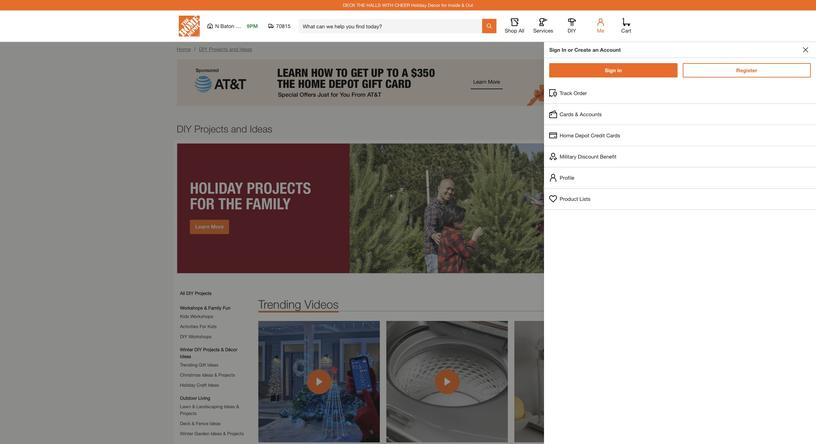 Task type: vqa. For each thing, say whether or not it's contained in the screenshot.
2nd Delivery Free
no



Task type: describe. For each thing, give the bounding box(es) containing it.
best washing machines image
[[386, 321, 508, 443]]

military
[[560, 153, 577, 160]]

What can we help you find today? search field
[[303, 19, 482, 33]]

rouge
[[236, 23, 251, 29]]

décor
[[225, 347, 237, 353]]

landscaping
[[196, 404, 223, 410]]

deck the halls with cheer holiday decor for inside & out
[[343, 2, 473, 8]]

sign for sign in or create an account
[[549, 47, 560, 53]]

create
[[574, 47, 591, 53]]

with
[[382, 2, 393, 8]]

garden
[[194, 431, 209, 437]]

0 vertical spatial and
[[229, 46, 238, 52]]

holiday craft ideas link
[[180, 383, 219, 388]]

profile
[[560, 175, 574, 181]]

fence
[[196, 421, 208, 427]]

credit
[[591, 132, 605, 138]]

workshops & family fun
[[180, 305, 231, 311]]

trending for trending videos
[[258, 298, 301, 312]]

in
[[562, 47, 566, 53]]

advertisement region
[[177, 60, 639, 117]]

living
[[198, 396, 210, 401]]

deck & fence ideas link
[[180, 421, 221, 427]]

menu containing track order
[[544, 83, 816, 210]]

me button
[[590, 18, 611, 34]]

shop all button
[[504, 18, 525, 34]]

workshops for kids
[[190, 314, 213, 319]]

1 vertical spatial diy projects and ideas
[[177, 123, 272, 135]]

all diy projects link
[[180, 290, 212, 297]]

christmas ideas & projects
[[180, 372, 235, 378]]

activities
[[180, 324, 198, 329]]

trending for trending gift ideas
[[180, 362, 198, 368]]

home depot credit cards
[[560, 132, 620, 138]]

deck
[[343, 2, 355, 8]]

sign for sign in
[[605, 67, 616, 73]]

product
[[560, 196, 578, 202]]

profile link
[[544, 167, 816, 188]]

christmas ideas & projects link
[[180, 372, 235, 378]]

shop
[[505, 27, 517, 34]]

all diy projects
[[180, 291, 212, 296]]

all inside button
[[519, 27, 524, 34]]

inside
[[448, 2, 460, 8]]

gift
[[199, 362, 206, 368]]

how to prep your kitchen for guests image
[[514, 321, 636, 443]]

home link
[[177, 46, 191, 52]]

diy inside button
[[568, 27, 576, 34]]

& inside winter diy projects & décor ideas
[[221, 347, 224, 353]]

cards & accounts
[[560, 111, 602, 117]]

winter garden ideas & projects link
[[180, 431, 244, 437]]

winter diy projects & décor ideas link
[[180, 346, 237, 360]]

or
[[568, 47, 573, 53]]

account
[[600, 47, 621, 53]]

product lists link
[[544, 189, 816, 209]]

1 vertical spatial all
[[180, 291, 185, 296]]

fun
[[223, 305, 231, 311]]

cart
[[621, 27, 631, 34]]

holiday projects for the family image
[[177, 143, 639, 274]]

& up "holiday craft ideas"
[[214, 372, 217, 378]]

drawer close image
[[803, 47, 808, 52]]

register link
[[683, 63, 811, 78]]

& right lawn
[[192, 404, 195, 410]]

track
[[560, 90, 572, 96]]

projects inside winter diy projects & décor ideas
[[203, 347, 220, 353]]

military discount benefit link
[[544, 146, 816, 167]]

in
[[617, 67, 622, 73]]

activities for kids link
[[180, 324, 217, 329]]

decor
[[428, 2, 440, 8]]

1 vertical spatial and
[[231, 123, 247, 135]]

discount
[[578, 153, 599, 160]]

n baton rouge
[[215, 23, 251, 29]]

workshops & family fun link
[[180, 305, 231, 312]]

cheer
[[395, 2, 410, 8]]

0 horizontal spatial holiday
[[180, 383, 195, 388]]

order
[[574, 90, 587, 96]]

workshops for diy
[[189, 334, 212, 340]]

services button
[[533, 18, 554, 34]]

0 vertical spatial diy projects and ideas
[[199, 46, 252, 52]]

benefit
[[600, 153, 616, 160]]

cart link
[[619, 18, 634, 34]]

track order link
[[544, 83, 816, 104]]

for
[[200, 324, 206, 329]]

winter garden ideas & projects
[[180, 431, 244, 437]]

projects inside lawn & landscaping ideas & projects
[[180, 411, 197, 416]]

trending videos
[[258, 298, 339, 312]]

shop all
[[505, 27, 524, 34]]

an
[[593, 47, 599, 53]]

product lists
[[560, 196, 591, 202]]

outdoor living link
[[180, 395, 210, 402]]

deck
[[180, 421, 190, 427]]

n
[[215, 23, 219, 29]]



Task type: locate. For each thing, give the bounding box(es) containing it.
0 vertical spatial cards
[[560, 111, 574, 117]]

winter diy projects & décor ideas
[[180, 347, 237, 359]]

& left décor at the left
[[221, 347, 224, 353]]

winter down "diy workshops" link
[[180, 347, 193, 353]]

diy workshops link
[[180, 334, 212, 340]]

ideas inside winter diy projects & décor ideas
[[180, 354, 191, 359]]

cards
[[560, 111, 574, 117], [606, 132, 620, 138]]

craft
[[197, 383, 207, 388]]

all
[[519, 27, 524, 34], [180, 291, 185, 296]]

lawn
[[180, 404, 191, 410]]

diy projects and ideas
[[199, 46, 252, 52], [177, 123, 272, 135]]

0 horizontal spatial kids
[[180, 314, 189, 319]]

& left family
[[204, 305, 207, 311]]

0 vertical spatial home
[[177, 46, 191, 52]]

0 vertical spatial winter
[[180, 347, 193, 353]]

& left out
[[462, 2, 464, 8]]

home down the home depot logo at top
[[177, 46, 191, 52]]

1 vertical spatial kids
[[208, 324, 217, 329]]

70815
[[276, 23, 291, 29]]

1 vertical spatial workshops
[[190, 314, 213, 319]]

and
[[229, 46, 238, 52], [231, 123, 247, 135]]

holiday craft ideas
[[180, 383, 219, 388]]

me
[[597, 27, 604, 34]]

kids right for
[[208, 324, 217, 329]]

1 horizontal spatial cards
[[606, 132, 620, 138]]

1 vertical spatial sign
[[605, 67, 616, 73]]

diy inside winter diy projects & décor ideas
[[194, 347, 202, 353]]

workshops
[[180, 305, 203, 311], [190, 314, 213, 319], [189, 334, 212, 340]]

0 horizontal spatial trending
[[180, 362, 198, 368]]

0 horizontal spatial home
[[177, 46, 191, 52]]

1 horizontal spatial all
[[519, 27, 524, 34]]

1 horizontal spatial holiday
[[411, 2, 427, 8]]

accounts
[[580, 111, 602, 117]]

sign
[[549, 47, 560, 53], [605, 67, 616, 73]]

& left accounts on the right
[[575, 111, 578, 117]]

0 vertical spatial workshops
[[180, 305, 203, 311]]

1 vertical spatial trending
[[180, 362, 198, 368]]

deck the halls with cheer holiday decor for inside & out link
[[343, 2, 473, 8]]

0 horizontal spatial all
[[180, 291, 185, 296]]

1 horizontal spatial home
[[560, 132, 574, 138]]

1 winter from the top
[[180, 347, 193, 353]]

&
[[462, 2, 464, 8], [575, 111, 578, 117], [204, 305, 207, 311], [221, 347, 224, 353], [214, 372, 217, 378], [192, 404, 195, 410], [236, 404, 239, 410], [192, 421, 195, 427], [223, 431, 226, 437]]

workshops up kids workshops
[[180, 305, 203, 311]]

winter inside winter diy projects & décor ideas
[[180, 347, 193, 353]]

kids
[[180, 314, 189, 319], [208, 324, 217, 329]]

0 horizontal spatial sign
[[549, 47, 560, 53]]

register
[[736, 67, 757, 73]]

1 horizontal spatial trending
[[258, 298, 301, 312]]

the
[[357, 2, 365, 8]]

ideas inside lawn & landscaping ideas & projects
[[224, 404, 235, 410]]

workshops down activities for kids link
[[189, 334, 212, 340]]

home left the 'depot'
[[560, 132, 574, 138]]

home for the home link
[[177, 46, 191, 52]]

& right deck
[[192, 421, 195, 427]]

the home depot logo image
[[179, 16, 200, 36]]

diy
[[568, 27, 576, 34], [199, 46, 207, 52], [177, 123, 192, 135], [186, 291, 194, 296], [180, 334, 187, 340], [194, 347, 202, 353]]

holiday
[[411, 2, 427, 8], [180, 383, 195, 388]]

0 vertical spatial trending
[[258, 298, 301, 312]]

trending
[[258, 298, 301, 312], [180, 362, 198, 368]]

2 winter from the top
[[180, 431, 193, 437]]

cards right credit
[[606, 132, 620, 138]]

cards & accounts link
[[544, 104, 816, 125]]

activities for kids
[[180, 324, 217, 329]]

70815 button
[[268, 23, 291, 29]]

lawn & landscaping ideas & projects link
[[180, 404, 239, 416]]

1 vertical spatial cards
[[606, 132, 620, 138]]

how to hang christmas lights image
[[258, 321, 380, 443]]

winter
[[180, 347, 193, 353], [180, 431, 193, 437]]

1 horizontal spatial sign
[[605, 67, 616, 73]]

kids workshops
[[180, 314, 213, 319]]

1 vertical spatial home
[[560, 132, 574, 138]]

lawn & landscaping ideas & projects
[[180, 404, 239, 416]]

9pm
[[247, 23, 258, 29]]

kids workshops link
[[180, 314, 213, 319]]

kids up activities
[[180, 314, 189, 319]]

1 vertical spatial winter
[[180, 431, 193, 437]]

for
[[441, 2, 447, 8]]

0 vertical spatial kids
[[180, 314, 189, 319]]

diy button
[[562, 18, 582, 34]]

holiday down christmas
[[180, 383, 195, 388]]

baton
[[220, 23, 234, 29]]

videos
[[304, 298, 339, 312]]

home for home depot credit cards
[[560, 132, 574, 138]]

holiday left decor
[[411, 2, 427, 8]]

0 vertical spatial holiday
[[411, 2, 427, 8]]

christmas
[[180, 372, 201, 378]]

outdoor living
[[180, 396, 210, 401]]

& right garden in the bottom left of the page
[[223, 431, 226, 437]]

sign in or create an account
[[549, 47, 621, 53]]

all up workshops & family fun
[[180, 291, 185, 296]]

out
[[466, 2, 473, 8]]

track order
[[560, 90, 587, 96]]

trending gift ideas link
[[180, 362, 218, 368]]

winter for winter garden ideas & projects
[[180, 431, 193, 437]]

outdoor
[[180, 396, 197, 401]]

family
[[208, 305, 222, 311]]

home depot credit cards link
[[544, 125, 816, 146]]

sign in
[[605, 67, 622, 73]]

ideas
[[240, 46, 252, 52], [250, 123, 272, 135], [180, 354, 191, 359], [207, 362, 218, 368], [202, 372, 213, 378], [208, 383, 219, 388], [224, 404, 235, 410], [210, 421, 221, 427], [211, 431, 222, 437]]

lists
[[580, 196, 591, 202]]

workshops down workshops & family fun
[[190, 314, 213, 319]]

2 vertical spatial workshops
[[189, 334, 212, 340]]

diy projects and ideas link
[[199, 46, 252, 52]]

halls
[[367, 2, 381, 8]]

projects
[[209, 46, 228, 52], [194, 123, 228, 135], [195, 291, 212, 296], [203, 347, 220, 353], [218, 372, 235, 378], [180, 411, 197, 416], [227, 431, 244, 437]]

1 horizontal spatial kids
[[208, 324, 217, 329]]

deck & fence ideas
[[180, 421, 221, 427]]

0 vertical spatial sign
[[549, 47, 560, 53]]

menu
[[544, 83, 816, 210]]

feedback link image
[[807, 110, 816, 145]]

winter down deck
[[180, 431, 193, 437]]

services
[[533, 27, 553, 34]]

0 vertical spatial all
[[519, 27, 524, 34]]

diy workshops
[[180, 334, 212, 340]]

cards down track
[[560, 111, 574, 117]]

military discount benefit
[[560, 153, 616, 160]]

0 horizontal spatial cards
[[560, 111, 574, 117]]

1 vertical spatial holiday
[[180, 383, 195, 388]]

winter for winter diy projects & décor ideas
[[180, 347, 193, 353]]

trending gift ideas
[[180, 362, 218, 368]]

depot
[[575, 132, 589, 138]]

all right shop
[[519, 27, 524, 34]]

& right landscaping
[[236, 404, 239, 410]]



